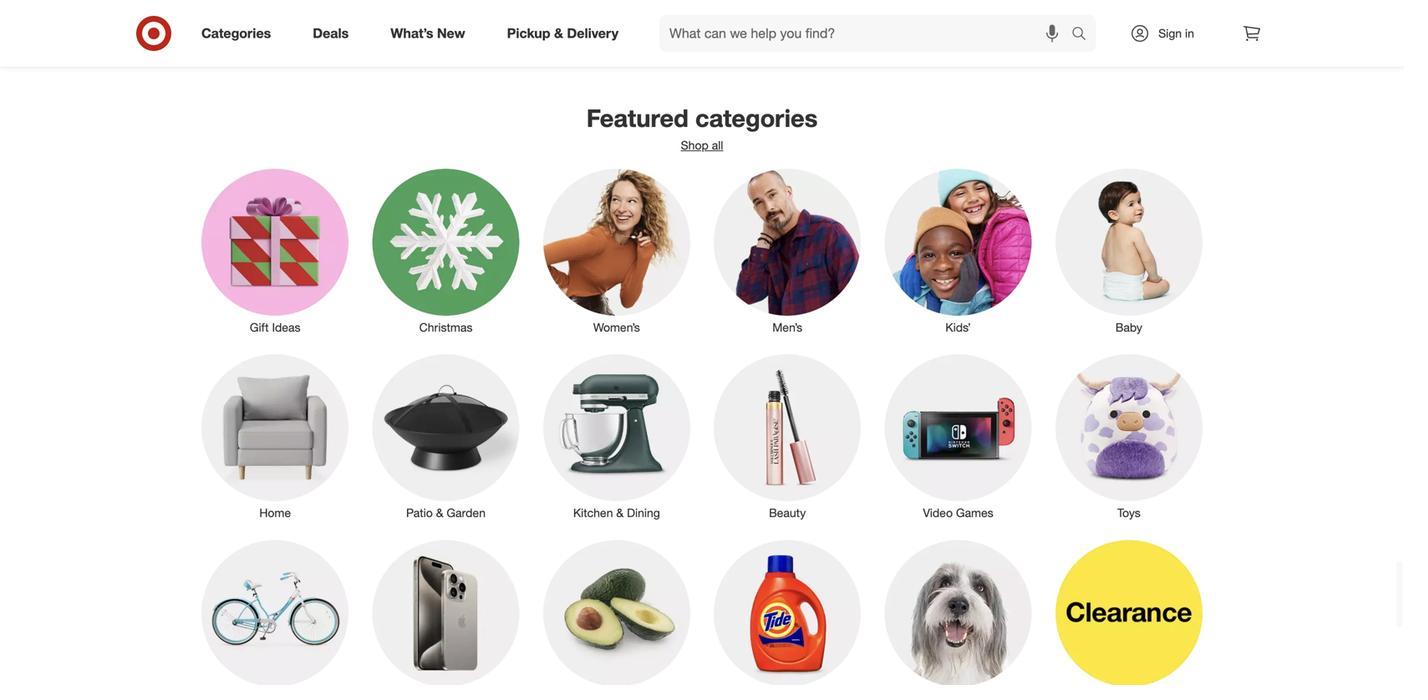 Task type: vqa. For each thing, say whether or not it's contained in the screenshot.
Games
yes



Task type: locate. For each thing, give the bounding box(es) containing it.
& right the patio
[[436, 506, 443, 520]]

new inside top 10 looks to shine bright at your new year's eve party.
[[1072, 21, 1096, 35]]

2 horizontal spatial &
[[616, 506, 624, 520]]

what's
[[390, 25, 433, 41]]

to
[[954, 21, 965, 35]]

gift
[[250, 320, 269, 335]]

shop all link
[[681, 138, 723, 152]]

patio & garden link
[[360, 351, 531, 522]]

get ready for a more-is-more 2024 with these top themes.
[[256, 21, 515, 52]]

&
[[554, 25, 563, 41], [436, 506, 443, 520], [616, 506, 624, 520]]

year's
[[1099, 21, 1130, 35]]

sign in
[[1158, 26, 1194, 41]]

pickup
[[507, 25, 550, 41]]

featured
[[586, 103, 689, 133]]

deals
[[313, 25, 349, 41]]

0 horizontal spatial &
[[436, 506, 443, 520]]

gift ideas
[[250, 320, 300, 335]]

christmas
[[419, 320, 472, 335]]

top
[[498, 21, 515, 35]]

more
[[382, 21, 409, 35]]

patio & garden
[[406, 506, 486, 520]]

What can we help you find? suggestions appear below search field
[[659, 15, 1076, 52]]

deals link
[[299, 15, 370, 52]]

christmas link
[[360, 166, 531, 336]]

video games
[[923, 506, 993, 520]]

top 10 looks to shine bright at your new year's eve party.
[[885, 21, 1152, 52]]

dining
[[627, 506, 660, 520]]

delivery
[[567, 25, 618, 41]]

& left dining
[[616, 506, 624, 520]]

your
[[1046, 21, 1069, 35]]

kitchen
[[573, 506, 613, 520]]

& for pickup
[[554, 25, 563, 41]]

1 horizontal spatial &
[[554, 25, 563, 41]]

toys link
[[1044, 351, 1214, 522]]

ready
[[278, 21, 307, 35]]

search
[[1064, 27, 1104, 43]]

new
[[1072, 21, 1096, 35], [437, 25, 465, 41]]

top
[[885, 21, 904, 35]]

& for kitchen
[[616, 506, 624, 520]]

kitchen & dining link
[[531, 351, 702, 522]]

baby
[[1115, 320, 1142, 335]]

with
[[441, 21, 463, 35]]

new right your
[[1072, 21, 1096, 35]]

get
[[256, 21, 275, 35]]

kids'
[[945, 320, 971, 335]]

2024
[[412, 21, 438, 35]]

video
[[923, 506, 953, 520]]

sign
[[1158, 26, 1182, 41]]

more-
[[337, 21, 369, 35]]

1 horizontal spatial new
[[1072, 21, 1096, 35]]

new left these at left top
[[437, 25, 465, 41]]

kids' link
[[873, 166, 1044, 336]]

& right pickup
[[554, 25, 563, 41]]

beauty link
[[702, 351, 873, 522]]

home link
[[190, 351, 360, 522]]

themes.
[[365, 37, 406, 52]]

for
[[310, 21, 324, 35]]



Task type: describe. For each thing, give the bounding box(es) containing it.
eve
[[1133, 21, 1152, 35]]

party.
[[1004, 37, 1033, 52]]

video games link
[[873, 351, 1044, 522]]

get ready for a more-is-more 2024 with these top themes. link
[[227, 0, 544, 63]]

baby link
[[1044, 166, 1214, 336]]

beauty
[[769, 506, 806, 520]]

women's
[[593, 320, 640, 335]]

shine
[[968, 21, 996, 35]]

patio
[[406, 506, 433, 520]]

0 horizontal spatial new
[[437, 25, 465, 41]]

10
[[907, 21, 920, 35]]

categories link
[[187, 15, 292, 52]]

shop
[[681, 138, 709, 152]]

featured categories shop all
[[586, 103, 818, 152]]

in
[[1185, 26, 1194, 41]]

at
[[1033, 21, 1043, 35]]

these
[[466, 21, 495, 35]]

all
[[712, 138, 723, 152]]

top 10 looks to shine bright at your new year's eve party. link
[[860, 0, 1177, 63]]

ideas
[[272, 320, 300, 335]]

gift ideas link
[[190, 166, 360, 336]]

women's link
[[531, 166, 702, 336]]

is-
[[369, 21, 382, 35]]

men's link
[[702, 166, 873, 336]]

what's new link
[[376, 15, 486, 52]]

looks
[[923, 21, 951, 35]]

a
[[328, 21, 334, 35]]

toys
[[1117, 506, 1141, 520]]

sign in link
[[1116, 15, 1220, 52]]

what's new
[[390, 25, 465, 41]]

kitchen & dining
[[573, 506, 660, 520]]

pickup & delivery link
[[493, 15, 639, 52]]

categories
[[695, 103, 818, 133]]

games
[[956, 506, 993, 520]]

garden
[[447, 506, 486, 520]]

categories
[[201, 25, 271, 41]]

men's
[[772, 320, 802, 335]]

home
[[259, 506, 291, 520]]

& for patio
[[436, 506, 443, 520]]

search button
[[1064, 15, 1104, 55]]

bright
[[999, 21, 1030, 35]]

pickup & delivery
[[507, 25, 618, 41]]



